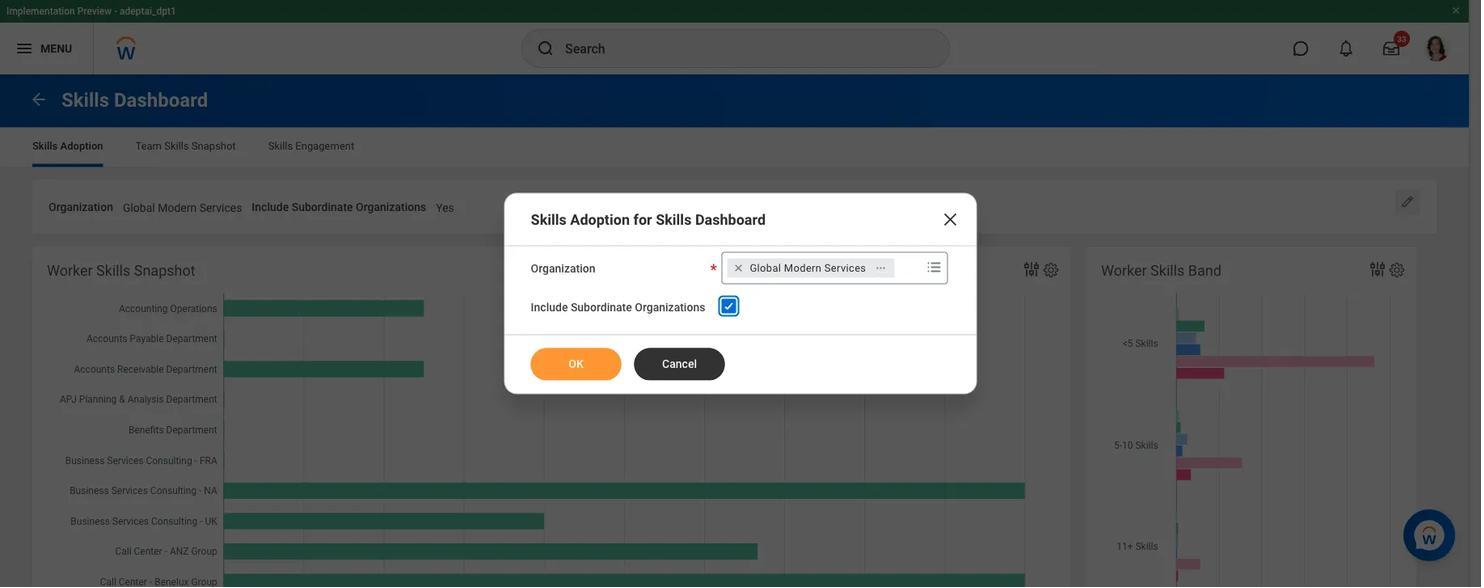 Task type: describe. For each thing, give the bounding box(es) containing it.
subordinate inside skills adoption for skills dashboard dialog
[[571, 301, 632, 314]]

snapshot for worker skills snapshot
[[134, 263, 195, 280]]

preview
[[77, 6, 112, 17]]

engagement
[[295, 140, 354, 152]]

global modern services for global modern services text field on the top of the page
[[123, 201, 242, 214]]

adeptai_dpt1
[[120, 6, 176, 17]]

profile logan mcneil element
[[1414, 31, 1460, 66]]

tab list inside skills dashboard main content
[[16, 128, 1453, 167]]

for
[[634, 211, 652, 228]]

notifications large image
[[1338, 40, 1355, 57]]

x image
[[941, 210, 960, 229]]

worker skills band
[[1101, 263, 1222, 280]]

close environment banner image
[[1452, 6, 1461, 15]]

previous page image
[[29, 90, 49, 109]]

include inside skills adoption for skills dashboard dialog
[[531, 301, 568, 314]]

skills dashboard
[[61, 89, 208, 112]]

services for global modern services element
[[825, 262, 866, 274]]

yes
[[436, 201, 454, 214]]

snapshot for team skills snapshot
[[192, 140, 236, 152]]

ok
[[569, 357, 584, 370]]

related actions image
[[875, 262, 887, 274]]

include subordinate organizations element
[[436, 190, 454, 220]]

skills adoption for skills dashboard dialog
[[504, 193, 977, 394]]

ok button
[[531, 348, 622, 380]]

inbox large image
[[1384, 40, 1400, 57]]

adoption for skills adoption
[[60, 140, 103, 152]]

worker for worker skills band
[[1101, 263, 1147, 280]]

include subordinate organizations inside skills adoption for skills dashboard dialog
[[531, 301, 706, 314]]

global for global modern services text field on the top of the page
[[123, 201, 155, 214]]

global for global modern services element
[[750, 262, 781, 274]]

prompts image
[[925, 258, 944, 277]]

cancel
[[662, 357, 697, 370]]

worker skills band element
[[1087, 247, 1417, 587]]

skills adoption
[[32, 140, 103, 152]]

dashboard inside main content
[[114, 89, 208, 112]]

skills engagement
[[268, 140, 354, 152]]



Task type: locate. For each thing, give the bounding box(es) containing it.
services for global modern services text field on the top of the page
[[199, 201, 242, 214]]

1 vertical spatial services
[[825, 262, 866, 274]]

1 horizontal spatial organization
[[531, 262, 596, 275]]

subordinate down engagement
[[292, 200, 353, 213]]

adoption inside skills dashboard main content
[[60, 140, 103, 152]]

1 vertical spatial dashboard
[[695, 211, 766, 228]]

global modern services
[[123, 201, 242, 214], [750, 262, 866, 274]]

0 vertical spatial include subordinate organizations
[[252, 200, 426, 213]]

1 vertical spatial adoption
[[570, 211, 630, 228]]

include
[[252, 200, 289, 213], [531, 301, 568, 314]]

snapshot inside worker skills snapshot element
[[134, 263, 195, 280]]

services inside option
[[825, 262, 866, 274]]

band
[[1189, 263, 1222, 280]]

snapshot
[[192, 140, 236, 152], [134, 263, 195, 280]]

0 horizontal spatial services
[[199, 201, 242, 214]]

adoption for skills adoption for skills dashboard
[[570, 211, 630, 228]]

subordinate inside skills dashboard main content
[[292, 200, 353, 213]]

organization
[[49, 200, 113, 213], [531, 262, 596, 275]]

1 horizontal spatial dashboard
[[695, 211, 766, 228]]

1 horizontal spatial include
[[531, 301, 568, 314]]

0 horizontal spatial global
[[123, 201, 155, 214]]

global right x small icon
[[750, 262, 781, 274]]

organization inside skills dashboard main content
[[49, 200, 113, 213]]

1 horizontal spatial subordinate
[[571, 301, 632, 314]]

0 vertical spatial modern
[[158, 201, 197, 214]]

include down skills engagement
[[252, 200, 289, 213]]

0 vertical spatial adoption
[[60, 140, 103, 152]]

2 worker from the left
[[1101, 263, 1147, 280]]

include subordinate organizations up 'ok'
[[531, 301, 706, 314]]

1 vertical spatial include
[[531, 301, 568, 314]]

1 vertical spatial subordinate
[[571, 301, 632, 314]]

1 vertical spatial global modern services
[[750, 262, 866, 274]]

services
[[199, 201, 242, 214], [825, 262, 866, 274]]

-
[[114, 6, 117, 17]]

subordinate up 'ok'
[[571, 301, 632, 314]]

1 horizontal spatial organizations
[[635, 301, 706, 314]]

0 vertical spatial organizations
[[356, 200, 426, 213]]

0 vertical spatial global modern services
[[123, 201, 242, 214]]

global down team
[[123, 201, 155, 214]]

1 horizontal spatial global modern services
[[750, 262, 866, 274]]

skills
[[61, 89, 109, 112], [32, 140, 58, 152], [164, 140, 189, 152], [268, 140, 293, 152], [531, 211, 567, 228], [656, 211, 692, 228], [96, 263, 130, 280], [1151, 263, 1185, 280]]

x small image
[[731, 260, 747, 276]]

dashboard
[[114, 89, 208, 112], [695, 211, 766, 228]]

1 horizontal spatial adoption
[[570, 211, 630, 228]]

worker skills snapshot
[[47, 263, 195, 280]]

0 horizontal spatial include subordinate organizations
[[252, 200, 426, 213]]

modern
[[158, 201, 197, 214], [784, 262, 822, 274]]

include subordinate organizations
[[252, 200, 426, 213], [531, 301, 706, 314]]

0 horizontal spatial worker
[[47, 263, 93, 280]]

dashboard up x small icon
[[695, 211, 766, 228]]

include subordinate organizations down engagement
[[252, 200, 426, 213]]

adoption left team
[[60, 140, 103, 152]]

1 vertical spatial organizations
[[635, 301, 706, 314]]

0 vertical spatial global
[[123, 201, 155, 214]]

subordinate
[[292, 200, 353, 213], [571, 301, 632, 314]]

global inside option
[[750, 262, 781, 274]]

search image
[[536, 39, 556, 58]]

1 horizontal spatial global
[[750, 262, 781, 274]]

1 worker from the left
[[47, 263, 93, 280]]

0 horizontal spatial dashboard
[[114, 89, 208, 112]]

worker skills snapshot element
[[32, 247, 1071, 587]]

snapshot right team
[[192, 140, 236, 152]]

modern for global modern services element
[[784, 262, 822, 274]]

tab list containing skills adoption
[[16, 128, 1453, 167]]

modern for global modern services text field on the top of the page
[[158, 201, 197, 214]]

include subordinate organizations inside skills dashboard main content
[[252, 200, 426, 213]]

global modern services inside option
[[750, 262, 866, 274]]

organizations inside skills adoption for skills dashboard dialog
[[635, 301, 706, 314]]

services down team skills snapshot
[[199, 201, 242, 214]]

services left related actions icon
[[825, 262, 866, 274]]

modern down team skills snapshot
[[158, 201, 197, 214]]

check small image
[[719, 296, 739, 316]]

services inside text field
[[199, 201, 242, 214]]

1 vertical spatial include subordinate organizations
[[531, 301, 706, 314]]

team skills snapshot
[[135, 140, 236, 152]]

dashboard inside dialog
[[695, 211, 766, 228]]

worker for worker skills snapshot
[[47, 263, 93, 280]]

cancel button
[[634, 348, 725, 380]]

team
[[135, 140, 162, 152]]

modern inside global modern services text field
[[158, 201, 197, 214]]

organizations
[[356, 200, 426, 213], [635, 301, 706, 314]]

0 horizontal spatial modern
[[158, 201, 197, 214]]

1 horizontal spatial include subordinate organizations
[[531, 301, 706, 314]]

skills adoption for skills dashboard
[[531, 211, 766, 228]]

1 vertical spatial organization
[[531, 262, 596, 275]]

1 horizontal spatial worker
[[1101, 263, 1147, 280]]

0 vertical spatial include
[[252, 200, 289, 213]]

organizations left yes
[[356, 200, 426, 213]]

1 horizontal spatial services
[[825, 262, 866, 274]]

0 horizontal spatial organization
[[49, 200, 113, 213]]

0 vertical spatial subordinate
[[292, 200, 353, 213]]

global modern services down team skills snapshot
[[123, 201, 242, 214]]

0 vertical spatial dashboard
[[114, 89, 208, 112]]

organizations inside skills dashboard main content
[[356, 200, 426, 213]]

Yes text field
[[436, 191, 454, 219]]

adoption left for
[[570, 211, 630, 228]]

implementation preview -   adeptai_dpt1 banner
[[0, 0, 1469, 74]]

include up ok button
[[531, 301, 568, 314]]

global modern services, press delete to clear value. option
[[727, 258, 895, 278]]

1 vertical spatial global
[[750, 262, 781, 274]]

global
[[123, 201, 155, 214], [750, 262, 781, 274]]

0 horizontal spatial global modern services
[[123, 201, 242, 214]]

skills dashboard main content
[[0, 74, 1469, 587]]

global modern services right x small icon
[[750, 262, 866, 274]]

modern right x small icon
[[784, 262, 822, 274]]

0 horizontal spatial organizations
[[356, 200, 426, 213]]

edit image
[[1400, 194, 1416, 210]]

global modern services inside skills dashboard main content
[[123, 201, 242, 214]]

snapshot down organization element at the top left of the page
[[134, 263, 195, 280]]

0 vertical spatial snapshot
[[192, 140, 236, 152]]

worker
[[47, 263, 93, 280], [1101, 263, 1147, 280]]

0 horizontal spatial include
[[252, 200, 289, 213]]

modern inside global modern services element
[[784, 262, 822, 274]]

organizations up cancel
[[635, 301, 706, 314]]

0 horizontal spatial adoption
[[60, 140, 103, 152]]

include inside skills dashboard main content
[[252, 200, 289, 213]]

0 vertical spatial services
[[199, 201, 242, 214]]

implementation preview -   adeptai_dpt1
[[6, 6, 176, 17]]

adoption
[[60, 140, 103, 152], [570, 211, 630, 228]]

1 vertical spatial modern
[[784, 262, 822, 274]]

tab list
[[16, 128, 1453, 167]]

global modern services element
[[750, 261, 866, 275]]

global modern services for global modern services element
[[750, 262, 866, 274]]

adoption inside dialog
[[570, 211, 630, 228]]

1 horizontal spatial modern
[[784, 262, 822, 274]]

1 vertical spatial snapshot
[[134, 263, 195, 280]]

organization inside skills adoption for skills dashboard dialog
[[531, 262, 596, 275]]

0 vertical spatial organization
[[49, 200, 113, 213]]

Global Modern Services text field
[[123, 191, 242, 219]]

dashboard up team
[[114, 89, 208, 112]]

implementation
[[6, 6, 75, 17]]

global inside text field
[[123, 201, 155, 214]]

organization element
[[123, 190, 242, 220]]

0 horizontal spatial subordinate
[[292, 200, 353, 213]]



Task type: vqa. For each thing, say whether or not it's contained in the screenshot.
the table icon on the right top of the page
no



